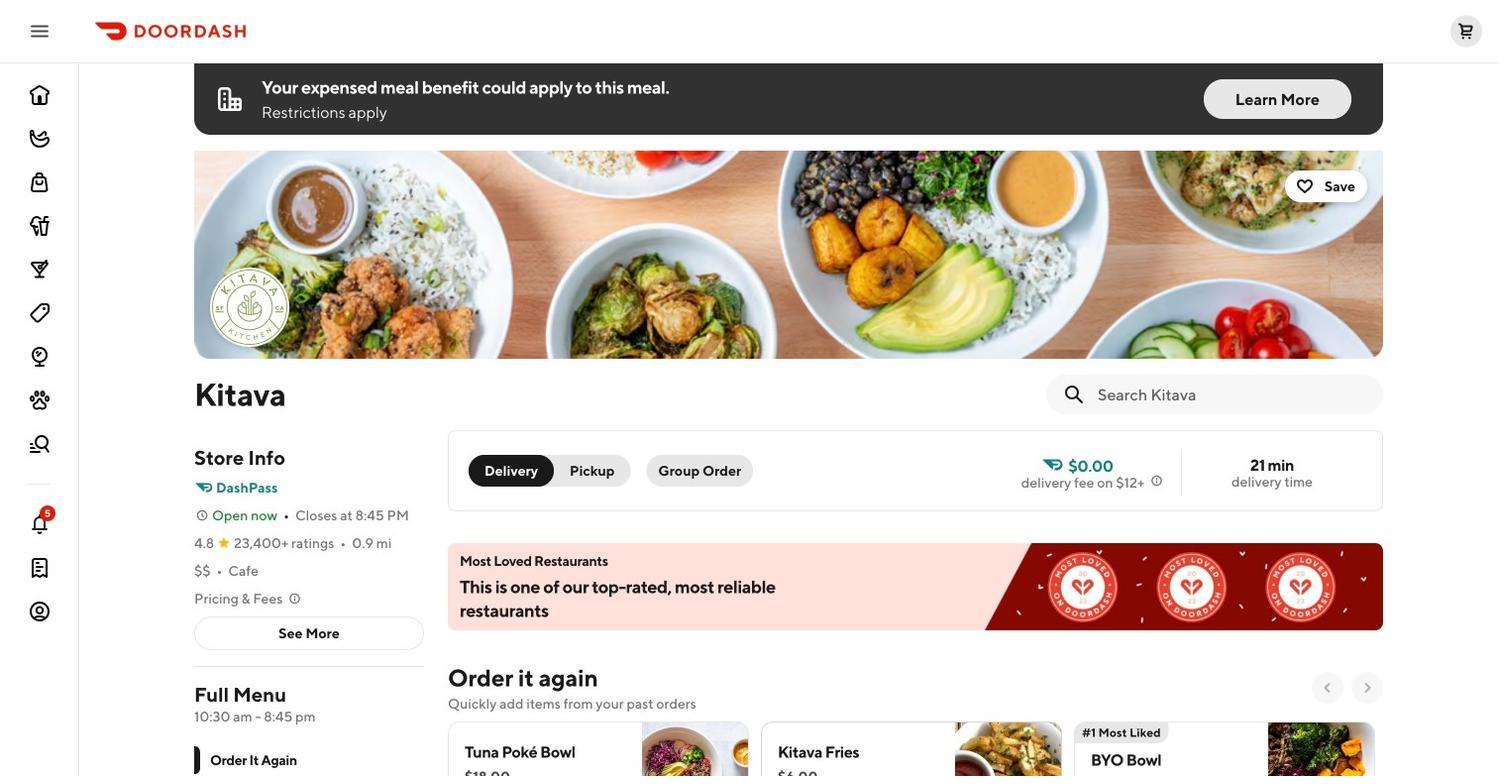 Task type: vqa. For each thing, say whether or not it's contained in the screenshot.
next button of carousel icon
yes



Task type: describe. For each thing, give the bounding box(es) containing it.
Item Search search field
[[1098, 384, 1368, 405]]

next button of carousel image
[[1360, 680, 1376, 696]]

order methods option group
[[469, 455, 631, 487]]

open menu image
[[28, 19, 52, 43]]

0 items, open order cart image
[[1459, 23, 1475, 39]]



Task type: locate. For each thing, give the bounding box(es) containing it.
None radio
[[469, 455, 554, 487], [542, 455, 631, 487], [469, 455, 554, 487], [542, 455, 631, 487]]

previous button of carousel image
[[1321, 680, 1336, 696]]

kitava image
[[194, 151, 1384, 359], [212, 270, 288, 345]]

heading
[[448, 662, 599, 694]]



